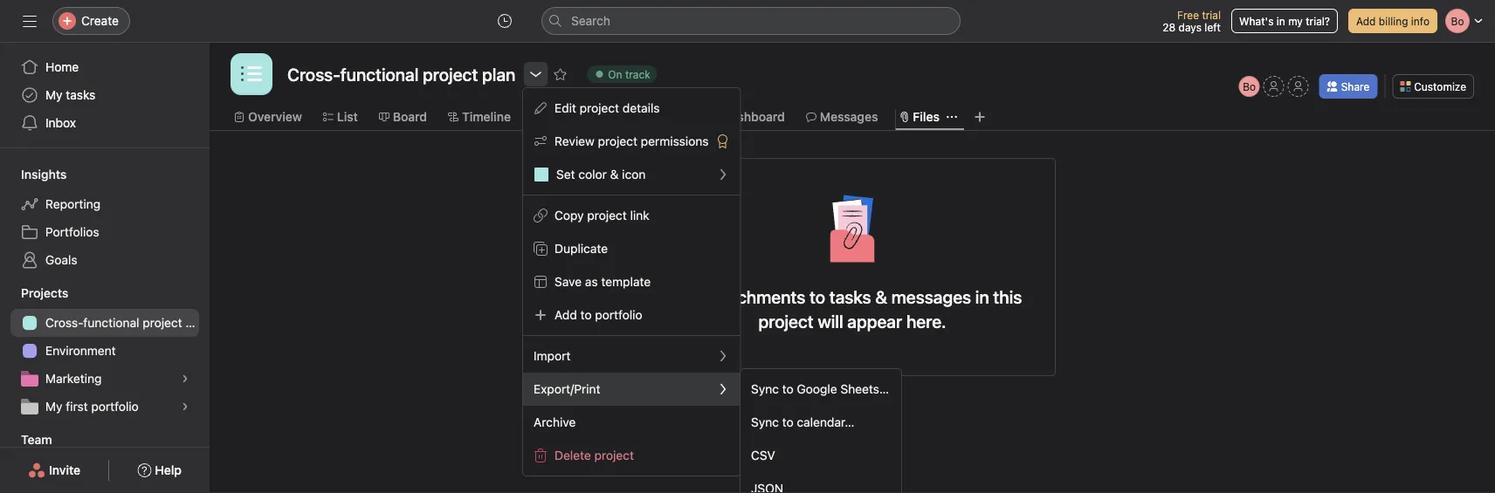 Task type: locate. For each thing, give the bounding box(es) containing it.
0 vertical spatial portfolio
[[595, 308, 643, 322]]

to left google
[[783, 382, 794, 397]]

1 horizontal spatial in
[[1277, 15, 1286, 27]]

save as template
[[555, 275, 651, 289]]

overview link
[[234, 107, 302, 127]]

goals
[[45, 253, 77, 267]]

cross-functional project plan
[[45, 316, 210, 330]]

save
[[555, 275, 582, 289]]

create button
[[52, 7, 130, 35]]

in left my
[[1277, 15, 1286, 27]]

portfolios link
[[10, 218, 199, 246]]

1 vertical spatial add
[[555, 308, 577, 322]]

sync to google sheets…
[[751, 382, 889, 397]]

1 vertical spatial my
[[45, 400, 62, 414]]

my for my first portfolio
[[45, 400, 62, 414]]

tasks
[[66, 88, 96, 102], [830, 287, 871, 307]]

0 vertical spatial in
[[1277, 15, 1286, 27]]

1 vertical spatial sync
[[751, 415, 779, 430]]

0 horizontal spatial add
[[555, 308, 577, 322]]

0 vertical spatial add
[[1357, 15, 1376, 27]]

sync
[[751, 382, 779, 397], [751, 415, 779, 430]]

my up the 'inbox'
[[45, 88, 62, 102]]

portfolio
[[595, 308, 643, 322], [91, 400, 139, 414]]

icon
[[622, 167, 646, 182]]

0 vertical spatial sync
[[751, 382, 779, 397]]

copy
[[555, 208, 584, 223]]

my
[[45, 88, 62, 102], [45, 400, 62, 414]]

global element
[[0, 43, 210, 148]]

projects element
[[0, 278, 210, 425]]

export/print menu item
[[523, 373, 740, 406]]

calendar…
[[797, 415, 855, 430]]

project left the link
[[587, 208, 627, 223]]

my inside projects element
[[45, 400, 62, 414]]

help
[[155, 463, 182, 478]]

project down "attachments"
[[759, 311, 814, 332]]

& left icon
[[610, 167, 619, 182]]

home link
[[10, 53, 199, 81]]

as
[[585, 275, 598, 289]]

review
[[555, 134, 595, 149]]

1 horizontal spatial tasks
[[830, 287, 871, 307]]

portfolio down marketing 'link'
[[91, 400, 139, 414]]

portfolios
[[45, 225, 99, 239]]

1 vertical spatial tasks
[[830, 287, 871, 307]]

1 horizontal spatial &
[[876, 287, 888, 307]]

environment link
[[10, 337, 199, 365]]

messages
[[820, 110, 878, 124]]

1 vertical spatial &
[[876, 287, 888, 307]]

csv
[[751, 449, 776, 463]]

all attachments to tasks & messages in this project will appear here.
[[683, 287, 1022, 332]]

cross-
[[45, 316, 83, 330]]

in
[[1277, 15, 1286, 27], [976, 287, 990, 307]]

1 horizontal spatial add
[[1357, 15, 1376, 27]]

portfolio down template
[[595, 308, 643, 322]]

duplicate
[[555, 242, 608, 256]]

dashboard
[[722, 110, 785, 124]]

0 horizontal spatial tasks
[[66, 88, 96, 102]]

add tab image
[[973, 110, 987, 124]]

customize button
[[1393, 74, 1475, 99]]

0 horizontal spatial portfolio
[[91, 400, 139, 414]]

projects button
[[0, 285, 68, 302]]

2 my from the top
[[45, 400, 62, 414]]

add down save
[[555, 308, 577, 322]]

&
[[610, 167, 619, 182], [876, 287, 888, 307]]

project right delete
[[595, 449, 634, 463]]

0 vertical spatial tasks
[[66, 88, 96, 102]]

add left billing
[[1357, 15, 1376, 27]]

list image
[[241, 64, 262, 85]]

0 vertical spatial &
[[610, 167, 619, 182]]

1 vertical spatial in
[[976, 287, 990, 307]]

to
[[810, 287, 826, 307], [581, 308, 592, 322], [783, 382, 794, 397], [783, 415, 794, 430]]

portfolio inside projects element
[[91, 400, 139, 414]]

to for sync to google sheets…
[[783, 382, 794, 397]]

sync up sync to calendar…
[[751, 382, 779, 397]]

customize
[[1415, 80, 1467, 93]]

project down edit project details
[[598, 134, 638, 149]]

inbox link
[[10, 109, 199, 137]]

project left plan
[[143, 316, 182, 330]]

environment
[[45, 344, 116, 358]]

to left calendar…
[[783, 415, 794, 430]]

details
[[623, 101, 660, 115]]

team button
[[0, 430, 52, 451]]

list link
[[323, 107, 358, 127]]

color
[[579, 167, 607, 182]]

project right edit
[[580, 101, 619, 115]]

my left 'first'
[[45, 400, 62, 414]]

0 horizontal spatial in
[[976, 287, 990, 307]]

track
[[625, 68, 651, 80]]

marketing link
[[10, 365, 199, 393]]

cross-functional project plan link
[[10, 309, 210, 337]]

import
[[534, 349, 571, 363]]

home
[[45, 60, 79, 74]]

timeline link
[[448, 107, 511, 127]]

& up appear here.
[[876, 287, 888, 307]]

1 sync from the top
[[751, 382, 779, 397]]

insights element
[[0, 159, 210, 278]]

0 vertical spatial my
[[45, 88, 62, 102]]

to down as
[[581, 308, 592, 322]]

add inside button
[[1357, 15, 1376, 27]]

to up will
[[810, 287, 826, 307]]

in left this
[[976, 287, 990, 307]]

project
[[580, 101, 619, 115], [598, 134, 638, 149], [587, 208, 627, 223], [759, 311, 814, 332], [143, 316, 182, 330], [595, 449, 634, 463]]

sync up csv
[[751, 415, 779, 430]]

my inside global element
[[45, 88, 62, 102]]

1 my from the top
[[45, 88, 62, 102]]

permissions
[[641, 134, 709, 149]]

tasks down home on the left top of page
[[66, 88, 96, 102]]

board link
[[379, 107, 427, 127]]

attachments
[[707, 287, 806, 307]]

free trial 28 days left
[[1163, 9, 1221, 33]]

tasks up will
[[830, 287, 871, 307]]

free
[[1178, 9, 1200, 21]]

add to portfolio
[[555, 308, 643, 322]]

2 sync from the top
[[751, 415, 779, 430]]

None text field
[[283, 59, 520, 90]]

appear here.
[[848, 311, 947, 332]]

board
[[393, 110, 427, 124]]

template
[[601, 275, 651, 289]]

1 vertical spatial portfolio
[[91, 400, 139, 414]]

hide sidebar image
[[23, 14, 37, 28]]

workflow link
[[619, 107, 687, 127]]

1 horizontal spatial portfolio
[[595, 308, 643, 322]]

archive
[[534, 415, 576, 430]]

files
[[913, 110, 940, 124]]

project for review project permissions
[[598, 134, 638, 149]]

search list box
[[542, 7, 961, 35]]

add billing info
[[1357, 15, 1430, 27]]

will
[[818, 311, 844, 332]]



Task type: describe. For each thing, give the bounding box(es) containing it.
timeline
[[462, 110, 511, 124]]

copy project link
[[555, 208, 650, 223]]

this
[[994, 287, 1022, 307]]

tasks inside all attachments to tasks & messages in this project will appear here.
[[830, 287, 871, 307]]

insights
[[21, 167, 67, 182]]

what's in my trial?
[[1240, 15, 1330, 27]]

functional
[[83, 316, 139, 330]]

portfolio for my first portfolio
[[91, 400, 139, 414]]

days
[[1179, 21, 1202, 33]]

sync for sync to calendar…
[[751, 415, 779, 430]]

add for add billing info
[[1357, 15, 1376, 27]]

sync for sync to google sheets…
[[751, 382, 779, 397]]

0 horizontal spatial &
[[610, 167, 619, 182]]

search button
[[542, 7, 961, 35]]

create
[[81, 14, 119, 28]]

my tasks
[[45, 88, 96, 102]]

see details, my first portfolio image
[[180, 402, 190, 412]]

info
[[1412, 15, 1430, 27]]

my tasks link
[[10, 81, 199, 109]]

on track button
[[579, 62, 665, 86]]

first
[[66, 400, 88, 414]]

dashboard link
[[708, 107, 785, 127]]

see details, marketing image
[[180, 374, 190, 384]]

to for sync to calendar…
[[783, 415, 794, 430]]

in inside all attachments to tasks & messages in this project will appear here.
[[976, 287, 990, 307]]

tab actions image
[[947, 112, 957, 122]]

edit project details
[[555, 101, 660, 115]]

on track
[[608, 68, 651, 80]]

inbox
[[45, 116, 76, 130]]

in inside what's in my trial? button
[[1277, 15, 1286, 27]]

project for edit project details
[[580, 101, 619, 115]]

link
[[630, 208, 650, 223]]

bo
[[1243, 80, 1256, 93]]

portfolio for add to portfolio
[[595, 308, 643, 322]]

messages link
[[806, 107, 878, 127]]

project for delete project
[[595, 449, 634, 463]]

plan
[[186, 316, 210, 330]]

sheets…
[[841, 382, 889, 397]]

to for add to portfolio
[[581, 308, 592, 322]]

calendar
[[546, 110, 598, 124]]

projects
[[21, 286, 68, 301]]

to inside all attachments to tasks & messages in this project will appear here.
[[810, 287, 826, 307]]

trial?
[[1306, 15, 1330, 27]]

28
[[1163, 21, 1176, 33]]

my
[[1289, 15, 1303, 27]]

left
[[1205, 21, 1221, 33]]

share
[[1342, 80, 1370, 93]]

project for copy project link
[[587, 208, 627, 223]]

edit
[[555, 101, 576, 115]]

all
[[683, 287, 703, 307]]

reporting
[[45, 197, 101, 211]]

delete
[[555, 449, 591, 463]]

workflow
[[633, 110, 687, 124]]

goals link
[[10, 246, 199, 274]]

history image
[[498, 14, 512, 28]]

& inside all attachments to tasks & messages in this project will appear here.
[[876, 287, 888, 307]]

share button
[[1320, 74, 1378, 99]]

add for add to portfolio
[[555, 308, 577, 322]]

bo button
[[1239, 76, 1260, 97]]

marketing
[[45, 372, 102, 386]]

tasks inside global element
[[66, 88, 96, 102]]

what's in my trial? button
[[1232, 9, 1338, 33]]

sync to calendar…
[[751, 415, 855, 430]]

trial
[[1202, 9, 1221, 21]]

show options image
[[529, 67, 543, 81]]

add billing info button
[[1349, 9, 1438, 33]]

team
[[21, 433, 52, 447]]

invite
[[49, 463, 81, 478]]

calendar link
[[532, 107, 598, 127]]

help button
[[126, 455, 193, 487]]

what's
[[1240, 15, 1274, 27]]

review project permissions
[[555, 134, 709, 149]]

export/print
[[534, 382, 601, 397]]

search
[[571, 14, 611, 28]]

google
[[797, 382, 837, 397]]

invite button
[[17, 455, 92, 487]]

set
[[556, 167, 575, 182]]

reporting link
[[10, 190, 199, 218]]

delete project
[[555, 449, 634, 463]]

add to starred image
[[553, 67, 567, 81]]

messages
[[892, 287, 972, 307]]

overview
[[248, 110, 302, 124]]

files link
[[899, 107, 940, 127]]

project inside all attachments to tasks & messages in this project will appear here.
[[759, 311, 814, 332]]

my first portfolio
[[45, 400, 139, 414]]

set color & icon
[[556, 167, 646, 182]]

my for my tasks
[[45, 88, 62, 102]]



Task type: vqa. For each thing, say whether or not it's contained in the screenshot.
actual
no



